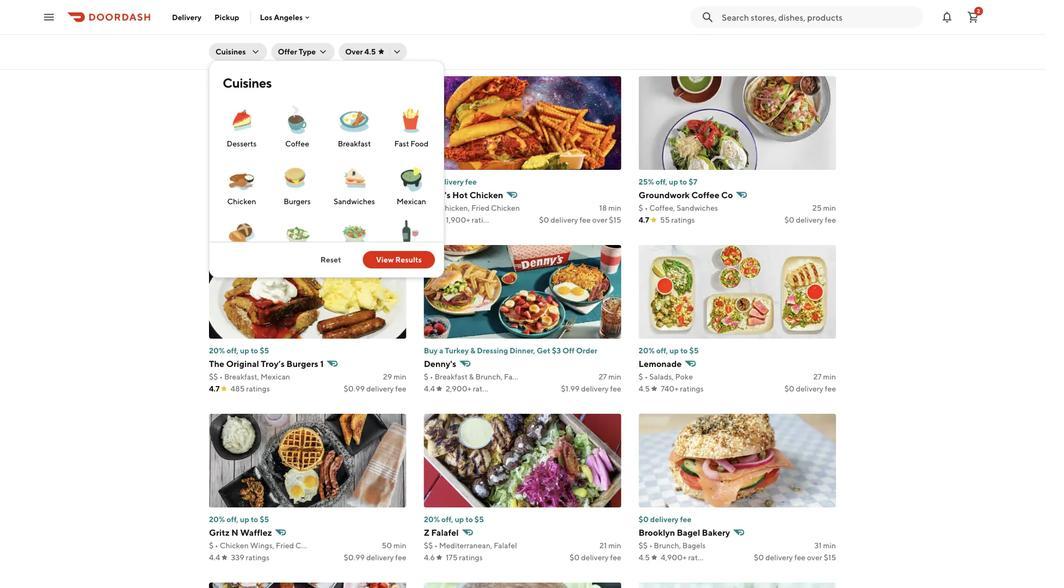 Task type: describe. For each thing, give the bounding box(es) containing it.
food
[[411, 139, 429, 148]]

$ for gritz n wafflez
[[209, 541, 214, 550]]

20% off, up to $5 for basil & cheese cafe
[[639, 8, 699, 17]]

acai
[[523, 35, 538, 44]]

ratings for brooklyn bagel bakery
[[689, 553, 712, 562]]

$1.99 delivery fee
[[561, 384, 622, 393]]

delivery button
[[166, 8, 208, 26]]

29 min for $$ • juice bars & smoothies, acai bowls
[[598, 35, 622, 44]]

$0 for lemonade
[[785, 384, 795, 393]]

over for brooklyn bagel bakery
[[808, 553, 823, 562]]

order
[[577, 346, 598, 355]]

ratings for z falafel
[[459, 553, 483, 562]]

$0 for z falafel
[[570, 553, 580, 562]]

4,900+
[[661, 553, 687, 562]]

1 vertical spatial falafel
[[494, 541, 517, 550]]

offer type button
[[271, 43, 335, 60]]

min for groundwork coffee co
[[824, 203, 837, 212]]

brooklyn bagel bakery
[[639, 528, 731, 538]]

1,000+
[[231, 47, 256, 56]]

over
[[345, 47, 363, 56]]

1
[[320, 359, 324, 369]]

4.4 for gritz n wafflez
[[209, 553, 220, 562]]

café
[[285, 21, 305, 31]]

groundwork coffee co
[[639, 190, 733, 200]]

los angeles button
[[260, 13, 312, 22]]

to up vietnamese
[[274, 177, 282, 186]]

20% off, up to $5 for the original troy's burgers 1
[[209, 346, 269, 355]]

& right bars
[[476, 35, 481, 44]]

• for brooklyn bagel bakery
[[650, 541, 653, 550]]

chicken up 730+ at the top left
[[227, 197, 256, 206]]

$$ • juice bars & smoothies, acai bowls
[[424, 35, 560, 44]]

meals
[[529, 372, 549, 381]]

to for &
[[681, 8, 688, 17]]

off, up lemonade
[[657, 346, 668, 355]]

1 horizontal spatial mexican
[[397, 197, 426, 206]]

ratings for asian box
[[251, 215, 274, 224]]

z falafel
[[424, 528, 459, 538]]

$$ • cafe, breakfast
[[639, 35, 707, 44]]

up up $$ • asian fusion, vietnamese
[[263, 177, 273, 186]]

cuisines button
[[209, 43, 267, 60]]

results
[[396, 255, 422, 264]]

denny's
[[424, 359, 457, 369]]

breakfast,
[[224, 372, 259, 381]]

spend $20, save $3 pitchoun bakery & café
[[209, 8, 305, 31]]

min for lemonade
[[824, 372, 837, 381]]

up for falafel
[[455, 515, 464, 524]]

20% for falafel
[[424, 515, 440, 524]]

up for &
[[670, 8, 679, 17]]

asian box
[[209, 190, 249, 200]]

min for basil & cheese cafe
[[824, 35, 837, 44]]

delivery for the original troy's burgers 1
[[367, 384, 394, 393]]

fee for dave's hot chicken
[[580, 215, 591, 224]]

& up the 2,900+ ratings
[[469, 372, 474, 381]]

0 vertical spatial burgers
[[284, 197, 311, 206]]

27 min for denny's
[[599, 372, 622, 381]]

los angeles
[[260, 13, 303, 22]]

$0 for dave's hot chicken
[[540, 215, 549, 224]]

delivery for brooklyn bagel bakery
[[766, 553, 793, 562]]

smoothies,
[[483, 35, 521, 44]]

family
[[504, 372, 527, 381]]

0 horizontal spatial coffee
[[285, 139, 309, 148]]

chicken,
[[439, 203, 470, 212]]

& right turkey
[[471, 346, 476, 355]]

desserts
[[227, 139, 257, 148]]

$1.99
[[561, 384, 580, 393]]

$0 delivery fee for $$ • lunch, dessert
[[355, 47, 407, 56]]

1 vertical spatial cuisines
[[223, 75, 272, 90]]

delivery
[[172, 13, 202, 22]]

4,900+ ratings
[[661, 553, 712, 562]]

4.5 down brooklyn at right
[[639, 553, 650, 562]]

485
[[231, 384, 245, 393]]

spend
[[209, 8, 232, 17]]

0 horizontal spatial sandwiches
[[334, 197, 375, 206]]

cafe
[[712, 21, 736, 31]]

20% up lemonade
[[639, 346, 655, 355]]

$$ left juice
[[424, 35, 433, 44]]

off, for groundwork
[[656, 177, 668, 186]]

off, for gritz
[[227, 515, 239, 524]]

0 vertical spatial falafel
[[432, 528, 459, 538]]

20% off, up to $5 for lemonade
[[639, 346, 699, 355]]

$5 for n
[[260, 515, 269, 524]]

delivery for dave's hot chicken
[[551, 215, 578, 224]]

bagels
[[683, 541, 706, 550]]

1 vertical spatial bakery
[[702, 528, 731, 538]]

0 vertical spatial breakfast
[[674, 35, 707, 44]]

25
[[813, 203, 822, 212]]

4.5 down salads,
[[639, 384, 650, 393]]

• left juice
[[435, 35, 438, 44]]

27 min for lemonade
[[814, 372, 837, 381]]

fee for groundwork coffee co
[[826, 215, 837, 224]]

ratings for the original troy's burgers 1
[[246, 384, 270, 393]]

740+ ratings
[[661, 384, 704, 393]]

delivery for asian box
[[367, 215, 394, 224]]

$0 for asian box
[[355, 215, 365, 224]]

dinner,
[[510, 346, 536, 355]]

bagel
[[677, 528, 701, 538]]

1,900+ ratings
[[446, 215, 496, 224]]

fast
[[395, 139, 409, 148]]

min for z falafel
[[609, 541, 622, 550]]

the
[[209, 359, 225, 369]]

4.7 for the original troy's burgers 1
[[209, 384, 220, 393]]

4.5 left 730+ at the top left
[[209, 215, 220, 224]]

1 vertical spatial burgers
[[287, 359, 319, 369]]

485 ratings
[[231, 384, 270, 393]]

$$ • brunch, bagels
[[639, 541, 706, 550]]

$5 for &
[[690, 8, 699, 17]]

• down the pitchoun
[[220, 35, 223, 44]]

2,900+ ratings
[[446, 384, 497, 393]]

$$ for brooklyn bagel bakery
[[639, 541, 648, 550]]

turkey
[[445, 346, 469, 355]]

box
[[234, 190, 249, 200]]

1 horizontal spatial sandwiches
[[677, 203, 718, 212]]

hot
[[453, 190, 468, 200]]

save
[[252, 8, 267, 17]]

pitchoun
[[209, 21, 246, 31]]

$0 delivery fee for $ • salads, poke
[[785, 384, 837, 393]]

2
[[978, 8, 981, 14]]

offer type
[[278, 47, 316, 56]]

buy a turkey & dressing dinner, get $3 off order
[[424, 346, 598, 355]]

deals: 20% off, up to $5
[[209, 177, 292, 186]]

to up poke
[[681, 346, 688, 355]]

up for original
[[240, 346, 249, 355]]

175
[[446, 553, 458, 562]]

175 ratings
[[446, 553, 483, 562]]

$3 inside spend $20, save $3 pitchoun bakery & café
[[269, 8, 278, 17]]

22
[[384, 35, 392, 44]]

$$ down the pitchoun
[[209, 35, 218, 44]]

$0 delivery fee for $ • coffee, sandwiches
[[785, 215, 837, 224]]

lemonade
[[639, 359, 682, 369]]

• for asian box
[[220, 203, 223, 212]]

reset
[[321, 255, 341, 264]]

juice
[[439, 35, 458, 44]]

fee for asian box
[[396, 215, 407, 224]]

$5 up vietnamese
[[283, 177, 292, 186]]

339 ratings
[[231, 553, 270, 562]]

25% off, up to $7
[[639, 177, 698, 186]]

get
[[537, 346, 551, 355]]

18 min
[[600, 203, 622, 212]]

• for dave's hot chicken
[[435, 203, 438, 212]]

min for gritz n wafflez
[[394, 541, 407, 550]]

2 vertical spatial breakfast
[[435, 372, 468, 381]]

mediterranean,
[[439, 541, 493, 550]]

n
[[232, 528, 239, 538]]

fee for the original troy's burgers 1
[[396, 384, 407, 393]]

view results button
[[363, 251, 435, 269]]

bowls
[[540, 35, 560, 44]]

bars
[[459, 35, 475, 44]]

$5 for original
[[260, 346, 269, 355]]

los
[[260, 13, 273, 22]]

$ for lemonade
[[639, 372, 644, 381]]

fee for denny's
[[611, 384, 622, 393]]

original
[[226, 359, 259, 369]]

off, up fusion,
[[250, 177, 262, 186]]

• for gritz n wafflez
[[215, 541, 218, 550]]

50
[[382, 541, 392, 550]]

20% for original
[[209, 346, 225, 355]]

0 horizontal spatial mexican
[[261, 372, 290, 381]]

$0 for brooklyn bagel bakery
[[754, 553, 764, 562]]

dave's hot chicken
[[424, 190, 504, 200]]

min for asian box
[[394, 203, 407, 212]]



Task type: locate. For each thing, give the bounding box(es) containing it.
fee for z falafel
[[611, 553, 622, 562]]

20% off, up to $5 up basil
[[639, 8, 699, 17]]

1 horizontal spatial $0 delivery fee over $15
[[754, 553, 837, 562]]

chicken right wings,
[[296, 541, 325, 550]]

0 vertical spatial 4.7
[[639, 215, 650, 224]]

1 vertical spatial breakfast
[[338, 139, 371, 148]]

$0 delivery fee for $$ • asian fusion, vietnamese
[[355, 215, 407, 224]]

falafel right z
[[432, 528, 459, 538]]

ratings down dessert
[[258, 47, 281, 56]]

$0.99 delivery fee
[[344, 384, 407, 393], [344, 553, 407, 562]]

$ left salads,
[[639, 372, 644, 381]]

delivery for gritz n wafflez
[[367, 553, 394, 562]]

0 horizontal spatial 4.7
[[209, 384, 220, 393]]

0 vertical spatial $15
[[609, 215, 622, 224]]

730+
[[231, 215, 249, 224]]

up up original
[[240, 346, 249, 355]]

up for n
[[240, 515, 249, 524]]

chicken
[[470, 190, 504, 200], [227, 197, 256, 206], [491, 203, 520, 212], [220, 541, 249, 550], [296, 541, 325, 550]]

ratings down $$ • mediterranean, falafel
[[459, 553, 483, 562]]

20% off, up to $5 for gritz n wafflez
[[209, 515, 269, 524]]

$$ down z
[[424, 541, 433, 550]]

$$ • mediterranean, falafel
[[424, 541, 517, 550]]

reset button
[[308, 251, 354, 269]]

339
[[231, 553, 244, 562]]

20% off, up to $5 up lemonade
[[639, 346, 699, 355]]

angeles
[[274, 13, 303, 22]]

$$ • asian fusion, vietnamese
[[209, 203, 313, 212]]

0 vertical spatial asian
[[209, 190, 232, 200]]

$ for denny's
[[424, 372, 429, 381]]

$$ down the
[[209, 372, 218, 381]]

over
[[593, 215, 608, 224], [808, 553, 823, 562]]

• down the dave's
[[435, 203, 438, 212]]

0 horizontal spatial bakery
[[248, 21, 276, 31]]

21 min for asian box
[[385, 203, 407, 212]]

bakery inside spend $20, save $3 pitchoun bakery & café
[[248, 21, 276, 31]]

$0 delivery fee over $15 for chicken
[[540, 215, 622, 224]]

• left coffee,
[[645, 203, 648, 212]]

4.4 down the denny's
[[424, 384, 435, 393]]

$ • salads, poke
[[639, 372, 693, 381]]

1 items, open order cart image
[[967, 11, 980, 24]]

29 for $$ • juice bars & smoothies, acai bowls
[[598, 35, 607, 44]]

z
[[424, 528, 430, 538]]

0 vertical spatial over
[[593, 215, 608, 224]]

up up basil & cheese cafe
[[670, 8, 679, 17]]

1 $0.99 delivery fee from the top
[[344, 384, 407, 393]]

0 vertical spatial 4.4
[[424, 384, 435, 393]]

falafel right the mediterranean,
[[494, 541, 517, 550]]

& inside spend $20, save $3 pitchoun bakery & café
[[278, 21, 284, 31]]

delivery for denny's
[[581, 384, 609, 393]]

0 horizontal spatial 27
[[599, 372, 607, 381]]

$5 up cheese
[[690, 8, 699, 17]]

1 vertical spatial asian
[[224, 203, 244, 212]]

2 27 from the left
[[814, 372, 822, 381]]

31 min
[[815, 541, 837, 550]]

4.4 for denny's
[[424, 384, 435, 393]]

a
[[440, 346, 444, 355]]

0 vertical spatial coffee
[[285, 139, 309, 148]]

22 min
[[384, 35, 407, 44]]

asian
[[209, 190, 232, 200], [224, 203, 244, 212]]

20% up basil
[[639, 8, 655, 17]]

burgers right fusion,
[[284, 197, 311, 206]]

20% off, up to $5 up original
[[209, 346, 269, 355]]

breakfast
[[674, 35, 707, 44], [338, 139, 371, 148], [435, 372, 468, 381]]

4.5
[[365, 47, 376, 56], [209, 215, 220, 224], [639, 384, 650, 393], [639, 553, 650, 562]]

20% up the
[[209, 346, 225, 355]]

off, up z falafel at bottom left
[[442, 515, 453, 524]]

1 horizontal spatial 4.4
[[424, 384, 435, 393]]

1 27 min from the left
[[599, 372, 622, 381]]

to for original
[[251, 346, 258, 355]]

fast food
[[395, 139, 429, 148]]

4.6 down the pitchoun
[[209, 47, 220, 56]]

$0 delivery fee
[[355, 47, 407, 56], [424, 177, 477, 186], [355, 215, 407, 224], [785, 215, 837, 224], [785, 384, 837, 393], [639, 515, 692, 524], [570, 553, 622, 562]]

1 vertical spatial 21
[[600, 541, 607, 550]]

4.5 inside button
[[365, 47, 376, 56]]

bakery up dessert
[[248, 21, 276, 31]]

• down z falafel at bottom left
[[435, 541, 438, 550]]

$0.99 delivery fee for the original troy's burgers 1
[[344, 384, 407, 393]]

1 vertical spatial brunch,
[[654, 541, 681, 550]]

2 $0.99 delivery fee from the top
[[344, 553, 407, 562]]

1 vertical spatial over
[[808, 553, 823, 562]]

$ • chicken wings, fried chicken
[[209, 541, 325, 550]]

1 vertical spatial 4.6
[[424, 553, 435, 562]]

21 min for z falafel
[[600, 541, 622, 550]]

up up groundwork
[[669, 177, 679, 186]]

& left café
[[278, 21, 284, 31]]

0 vertical spatial 4.6
[[209, 47, 220, 56]]

$$ for the original troy's burgers 1
[[209, 372, 218, 381]]

$0 delivery fee over $15 down 18
[[540, 215, 622, 224]]

• down brooklyn at right
[[650, 541, 653, 550]]

21 for box
[[385, 203, 392, 212]]

1 horizontal spatial over
[[808, 553, 823, 562]]

20% up box
[[232, 177, 248, 186]]

cuisines inside button
[[216, 47, 246, 56]]

lunch,
[[224, 35, 248, 44]]

26 min
[[813, 35, 837, 44]]

$$ down the dave's
[[424, 203, 433, 212]]

• down the denny's
[[430, 372, 433, 381]]

4.5 right over
[[365, 47, 376, 56]]

1 horizontal spatial 4.7
[[639, 215, 650, 224]]

2 27 min from the left
[[814, 372, 837, 381]]

50 min
[[382, 541, 407, 550]]

$15
[[609, 215, 622, 224], [824, 553, 837, 562]]

$5 for falafel
[[475, 515, 484, 524]]

4.4 left 339
[[209, 553, 220, 562]]

0 horizontal spatial falafel
[[432, 528, 459, 538]]

chicken up $$ • chicken, fried chicken
[[470, 190, 504, 200]]

min for dave's hot chicken
[[609, 203, 622, 212]]

1 vertical spatial $3
[[552, 346, 561, 355]]

brunch, up the 2,900+ ratings
[[476, 372, 503, 381]]

$$ down brooklyn at right
[[639, 541, 648, 550]]

cuisines down 1,000+
[[223, 75, 272, 90]]

$20,
[[234, 8, 250, 17]]

• left salads,
[[645, 372, 648, 381]]

1 vertical spatial fried
[[276, 541, 294, 550]]

dave's
[[424, 190, 451, 200]]

1 horizontal spatial 4.6
[[424, 553, 435, 562]]

• down the
[[220, 372, 223, 381]]

• down asian box
[[220, 203, 223, 212]]

0 horizontal spatial $0 delivery fee over $15
[[540, 215, 622, 224]]

ratings down $ • breakfast & brunch, family meals
[[473, 384, 497, 393]]

1 horizontal spatial $15
[[824, 553, 837, 562]]

$5 up 'wafflez'
[[260, 515, 269, 524]]

0 horizontal spatial 4.6
[[209, 47, 220, 56]]

1 vertical spatial 29
[[383, 372, 392, 381]]

4.7 for groundwork coffee co
[[639, 215, 650, 224]]

ratings down the '$ • coffee, sandwiches'
[[672, 215, 695, 224]]

0 horizontal spatial 4.4
[[209, 553, 220, 562]]

over down 31
[[808, 553, 823, 562]]

0 horizontal spatial breakfast
[[338, 139, 371, 148]]

off
[[563, 346, 575, 355]]

fried right wings,
[[276, 541, 294, 550]]

$15 for brooklyn bagel bakery
[[824, 553, 837, 562]]

to up basil & cheese cafe
[[681, 8, 688, 17]]

1 horizontal spatial fried
[[472, 203, 490, 212]]

• down the gritz
[[215, 541, 218, 550]]

$ for groundwork coffee co
[[639, 203, 644, 212]]

to for falafel
[[466, 515, 473, 524]]

chicken up 339
[[220, 541, 249, 550]]

29 min for $$ • breakfast, mexican
[[383, 372, 407, 381]]

20% off, up to $5 up z falafel at bottom left
[[424, 515, 484, 524]]

notification bell image
[[941, 11, 954, 24]]

0 vertical spatial 21
[[385, 203, 392, 212]]

& up $$ • cafe, breakfast
[[666, 21, 672, 31]]

1 vertical spatial 29 min
[[383, 372, 407, 381]]

20% off, up to $5 for z falafel
[[424, 515, 484, 524]]

fried up "1,900+ ratings"
[[472, 203, 490, 212]]

mexican down troy's
[[261, 372, 290, 381]]

$15 down 31 min
[[824, 553, 837, 562]]

$15 for dave's hot chicken
[[609, 215, 622, 224]]

$3 right save
[[269, 8, 278, 17]]

fee for brooklyn bagel bakery
[[795, 553, 806, 562]]

poke
[[676, 372, 693, 381]]

mexican
[[397, 197, 426, 206], [261, 372, 290, 381]]

off, up the n
[[227, 515, 239, 524]]

• for the original troy's burgers 1
[[220, 372, 223, 381]]

1 horizontal spatial 27 min
[[814, 372, 837, 381]]

over for dave's hot chicken
[[593, 215, 608, 224]]

20% off, up to $5
[[639, 8, 699, 17], [209, 346, 269, 355], [639, 346, 699, 355], [209, 515, 269, 524], [424, 515, 484, 524]]

1 vertical spatial mexican
[[261, 372, 290, 381]]

$5 up the original troy's burgers 1
[[260, 346, 269, 355]]

ratings down 'bagels'
[[689, 553, 712, 562]]

bakery up 'bagels'
[[702, 528, 731, 538]]

1 horizontal spatial brunch,
[[654, 541, 681, 550]]

$ • coffee, sandwiches
[[639, 203, 718, 212]]

31
[[815, 541, 822, 550]]

55
[[661, 215, 670, 224]]

view results
[[376, 255, 422, 264]]

0 vertical spatial $0.99
[[344, 384, 365, 393]]

Store search: begin typing to search for stores available on DoorDash text field
[[722, 11, 917, 23]]

18
[[600, 203, 607, 212]]

0 horizontal spatial brunch,
[[476, 372, 503, 381]]

$0.99 for the original troy's burgers 1
[[344, 384, 365, 393]]

ratings for denny's
[[473, 384, 497, 393]]

asian down deals:
[[209, 190, 232, 200]]

1 vertical spatial $15
[[824, 553, 837, 562]]

off, up groundwork
[[656, 177, 668, 186]]

4.7
[[639, 215, 650, 224], [209, 384, 220, 393]]

breakfast down cheese
[[674, 35, 707, 44]]

fee for lemonade
[[826, 384, 837, 393]]

0 vertical spatial 29
[[598, 35, 607, 44]]

mexican left chicken,
[[397, 197, 426, 206]]

1 horizontal spatial 29 min
[[598, 35, 622, 44]]

1 horizontal spatial 21 min
[[600, 541, 622, 550]]

27 for denny's
[[599, 372, 607, 381]]

delivery for z falafel
[[581, 553, 609, 562]]

55 ratings
[[661, 215, 695, 224]]

$$ down asian box
[[209, 203, 218, 212]]

off, for the
[[227, 346, 239, 355]]

$0 delivery fee for $$ • mediterranean, falafel
[[570, 553, 622, 562]]

0 horizontal spatial 29
[[383, 372, 392, 381]]

vietnamese
[[272, 203, 313, 212]]

ratings down wings,
[[246, 553, 270, 562]]

1 vertical spatial $0 delivery fee over $15
[[754, 553, 837, 562]]

0 vertical spatial $0 delivery fee over $15
[[540, 215, 622, 224]]

20% for n
[[209, 515, 225, 524]]

4.6 for $$ • mediterranean, falafel
[[424, 553, 435, 562]]

0 vertical spatial 21 min
[[385, 203, 407, 212]]

over down 18
[[593, 215, 608, 224]]

1 horizontal spatial 29
[[598, 35, 607, 44]]

offer
[[278, 47, 297, 56]]

1 vertical spatial $0.99
[[344, 553, 365, 562]]

falafel
[[432, 528, 459, 538], [494, 541, 517, 550]]

chicken up "1,900+ ratings"
[[491, 203, 520, 212]]

0 horizontal spatial $15
[[609, 215, 622, 224]]

$0.99 delivery fee for gritz n wafflez
[[344, 553, 407, 562]]

type
[[299, 47, 316, 56]]

27 min
[[599, 372, 622, 381], [814, 372, 837, 381]]

0 vertical spatial brunch,
[[476, 372, 503, 381]]

0 vertical spatial $3
[[269, 8, 278, 17]]

burgers
[[284, 197, 311, 206], [287, 359, 319, 369]]

$0.99 for gritz n wafflez
[[344, 553, 365, 562]]

delivery for groundwork coffee co
[[796, 215, 824, 224]]

1 vertical spatial $0.99 delivery fee
[[344, 553, 407, 562]]

$5 up poke
[[690, 346, 699, 355]]

off, for basil
[[657, 8, 668, 17]]

0 horizontal spatial 21 min
[[385, 203, 407, 212]]

to up 'wafflez'
[[251, 515, 258, 524]]

over 4.5
[[345, 47, 376, 56]]

1 27 from the left
[[599, 372, 607, 381]]

$3 left off
[[552, 346, 561, 355]]

burgers left 1
[[287, 359, 319, 369]]

0 horizontal spatial fried
[[276, 541, 294, 550]]

• for groundwork coffee co
[[645, 203, 648, 212]]

0 horizontal spatial 29 min
[[383, 372, 407, 381]]

$5
[[690, 8, 699, 17], [283, 177, 292, 186], [260, 346, 269, 355], [690, 346, 699, 355], [260, 515, 269, 524], [475, 515, 484, 524]]

1 vertical spatial 4.7
[[209, 384, 220, 393]]

$0 delivery fee over $15 down 31
[[754, 553, 837, 562]]

1 horizontal spatial 21
[[600, 541, 607, 550]]

brooklyn
[[639, 528, 676, 538]]

up up z falafel at bottom left
[[455, 515, 464, 524]]

fee for gritz n wafflez
[[396, 553, 407, 562]]

$0
[[355, 47, 365, 56], [424, 177, 434, 186], [355, 215, 365, 224], [540, 215, 549, 224], [785, 215, 795, 224], [785, 384, 795, 393], [639, 515, 649, 524], [570, 553, 580, 562], [754, 553, 764, 562]]

fusion,
[[245, 203, 270, 212]]

$$ for basil & cheese cafe
[[639, 35, 648, 44]]

co
[[722, 190, 733, 200]]

$ down the denny's
[[424, 372, 429, 381]]

$$ down basil
[[639, 35, 648, 44]]

1 horizontal spatial $3
[[552, 346, 561, 355]]

cafe,
[[654, 35, 673, 44]]

0 horizontal spatial 21
[[385, 203, 392, 212]]

brunch,
[[476, 372, 503, 381], [654, 541, 681, 550]]

fried
[[472, 203, 490, 212], [276, 541, 294, 550]]

0 vertical spatial mexican
[[397, 197, 426, 206]]

0 vertical spatial 29 min
[[598, 35, 622, 44]]

4.6 for $$ • lunch, dessert
[[209, 47, 220, 56]]

1 horizontal spatial 27
[[814, 372, 822, 381]]

$0 for groundwork coffee co
[[785, 215, 795, 224]]

27 for lemonade
[[814, 372, 822, 381]]

2 horizontal spatial breakfast
[[674, 35, 707, 44]]

ratings down $$ • asian fusion, vietnamese
[[251, 215, 274, 224]]

delivery for lemonade
[[796, 384, 824, 393]]

1 $0.99 from the top
[[344, 384, 365, 393]]

0 vertical spatial fried
[[472, 203, 490, 212]]

• for basil & cheese cafe
[[650, 35, 653, 44]]

0 horizontal spatial $3
[[269, 8, 278, 17]]

breakfast left fast
[[338, 139, 371, 148]]

1 horizontal spatial falafel
[[494, 541, 517, 550]]

1 horizontal spatial coffee
[[692, 190, 720, 200]]

$ down the gritz
[[209, 541, 214, 550]]

0 vertical spatial bakery
[[248, 21, 276, 31]]

ratings for groundwork coffee co
[[672, 215, 695, 224]]

ratings for lemonade
[[680, 384, 704, 393]]

min for the original troy's burgers 1
[[394, 372, 407, 381]]

to up $$ • mediterranean, falafel
[[466, 515, 473, 524]]

groundwork
[[639, 190, 690, 200]]

0 vertical spatial $0.99 delivery fee
[[344, 384, 407, 393]]

asian up 730+ at the top left
[[224, 203, 244, 212]]

• for denny's
[[430, 372, 433, 381]]

2 $0.99 from the top
[[344, 553, 365, 562]]

ratings down $$ • chicken, fried chicken
[[472, 215, 496, 224]]

740+
[[661, 384, 679, 393]]

$5 up $$ • mediterranean, falafel
[[475, 515, 484, 524]]

off, up original
[[227, 346, 239, 355]]

open menu image
[[42, 11, 56, 24]]

•
[[220, 35, 223, 44], [435, 35, 438, 44], [650, 35, 653, 44], [220, 203, 223, 212], [435, 203, 438, 212], [645, 203, 648, 212], [220, 372, 223, 381], [430, 372, 433, 381], [645, 372, 648, 381], [215, 541, 218, 550], [435, 541, 438, 550], [650, 541, 653, 550]]

ratings down $$ • breakfast, mexican
[[246, 384, 270, 393]]

21 for falafel
[[600, 541, 607, 550]]

1 vertical spatial 21 min
[[600, 541, 622, 550]]

the original troy's burgers 1
[[209, 359, 324, 369]]

20% off, up to $5 up gritz n wafflez
[[209, 515, 269, 524]]

coffee
[[285, 139, 309, 148], [692, 190, 720, 200]]

0 horizontal spatial over
[[593, 215, 608, 224]]

730+ ratings
[[231, 215, 274, 224]]

$15 down '18 min'
[[609, 215, 622, 224]]

deals:
[[209, 177, 231, 186]]

1 horizontal spatial breakfast
[[435, 372, 468, 381]]

off, for z
[[442, 515, 453, 524]]

ratings for gritz n wafflez
[[246, 553, 270, 562]]

0 vertical spatial cuisines
[[216, 47, 246, 56]]

1 horizontal spatial bakery
[[702, 528, 731, 538]]

20% for &
[[639, 8, 655, 17]]

• for z falafel
[[435, 541, 438, 550]]

29 min
[[598, 35, 622, 44], [383, 372, 407, 381]]

1 vertical spatial 4.4
[[209, 553, 220, 562]]

to for coffee
[[680, 177, 688, 186]]

bakery
[[248, 21, 276, 31], [702, 528, 731, 538]]

to for n
[[251, 515, 258, 524]]

29 for $$ • breakfast, mexican
[[383, 372, 392, 381]]

1 vertical spatial coffee
[[692, 190, 720, 200]]

pickup button
[[208, 8, 246, 26]]

up up lemonade
[[670, 346, 679, 355]]

dessert
[[250, 35, 276, 44]]

view
[[376, 255, 394, 264]]

$ • breakfast & brunch, family meals
[[424, 372, 549, 381]]

0 horizontal spatial 27 min
[[599, 372, 622, 381]]

salads,
[[650, 372, 674, 381]]

4.6 left 175
[[424, 553, 435, 562]]

$0 delivery fee over $15 for bakery
[[754, 553, 837, 562]]

$$ for dave's hot chicken
[[424, 203, 433, 212]]

• for lemonade
[[645, 372, 648, 381]]

$$ for z falafel
[[424, 541, 433, 550]]

buy
[[424, 346, 438, 355]]



Task type: vqa. For each thing, say whether or not it's contained in the screenshot.
The
yes



